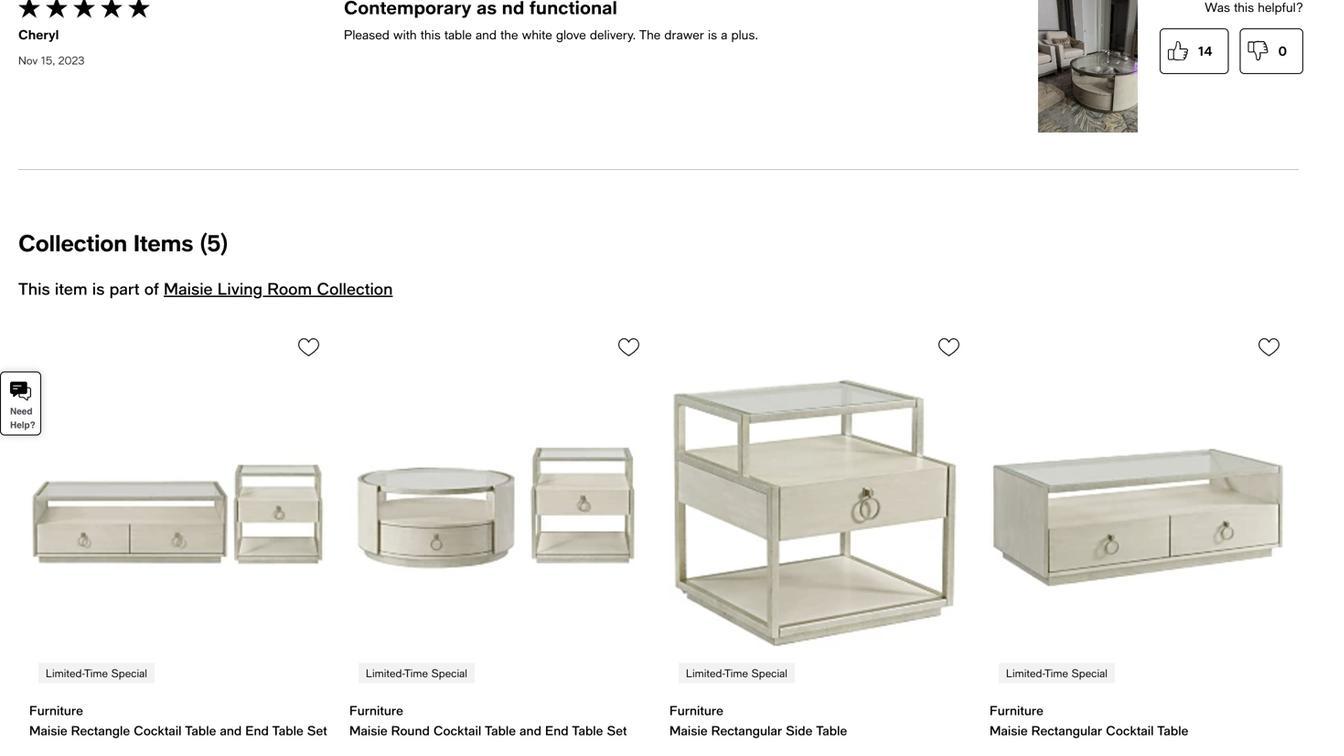 Task type: describe. For each thing, give the bounding box(es) containing it.
need help?
[[10, 407, 35, 431]]

14
[[1198, 43, 1212, 58]]

round
[[391, 724, 430, 739]]

maisie round cocktail table and end table set image
[[349, 328, 648, 693]]

with
[[393, 27, 417, 42]]

table for furniture maisie round cocktail table and end table set
[[485, 724, 516, 739]]

of
[[144, 279, 159, 299]]

furniture maisie rectangular side table
[[670, 704, 847, 739]]

furniture maisie rectangular cocktail table
[[990, 704, 1188, 739]]

room
[[267, 279, 312, 299]]

cheryl
[[18, 27, 59, 42]]

items
[[133, 229, 193, 256]]

furniture for furniture maisie round cocktail table and end table set
[[349, 704, 403, 719]]

and for furniture maisie round cocktail table and end table set
[[520, 724, 541, 739]]

maisie for furniture maisie round cocktail table and end table set
[[349, 724, 387, 739]]

this
[[18, 279, 50, 299]]

2023
[[58, 54, 84, 67]]

cocktail for rectangle
[[134, 724, 182, 739]]

table for furniture maisie rectangular side table
[[816, 724, 847, 739]]

rectangular for side
[[711, 724, 782, 739]]

maisie rectangular cocktail table image
[[990, 328, 1288, 693]]

side
[[786, 724, 813, 739]]

4 table from the left
[[572, 724, 603, 739]]

0 vertical spatial is
[[708, 27, 717, 42]]

cocktail for round
[[433, 724, 481, 739]]

this item is part of maisie living room collection
[[18, 279, 393, 299]]

need help? button
[[0, 372, 41, 436]]

furniture maisie round cocktail table and end table set
[[349, 704, 627, 739]]

furniture for furniture maisie rectangular side table
[[670, 704, 723, 719]]

14 button
[[1160, 28, 1229, 74]]

and for furniture maisie rectangle cocktail table and end table set
[[220, 724, 242, 739]]

maisie rectangle cocktail table and end table set image
[[29, 328, 327, 693]]

0
[[1278, 43, 1287, 58]]

review submitted on nov 15, 2023 element
[[18, 51, 322, 69]]

maisie living room collection link
[[164, 279, 393, 299]]

plus.
[[731, 27, 758, 42]]

0 horizontal spatial collection
[[18, 229, 127, 256]]

maisie rectangular side table image
[[670, 328, 968, 693]]

15,
[[41, 54, 55, 67]]

this
[[420, 27, 441, 42]]

need
[[10, 407, 32, 417]]

rectangular for cocktail
[[1031, 724, 1102, 739]]

item
[[55, 279, 87, 299]]

rectangle
[[71, 724, 130, 739]]

part
[[109, 279, 140, 299]]

furniture for furniture maisie rectangle cocktail table and end table set
[[29, 704, 83, 719]]



Task type: locate. For each thing, give the bounding box(es) containing it.
4 furniture from the left
[[990, 704, 1044, 719]]

table inside 'furniture maisie rectangular side table'
[[816, 724, 847, 739]]

and inside furniture maisie round cocktail table and end table set
[[520, 724, 541, 739]]

items of the collection maisie living room collection region
[[18, 328, 1299, 744]]

2 furniture from the left
[[349, 704, 403, 719]]

3 furniture from the left
[[670, 704, 723, 719]]

collection up the item
[[18, 229, 127, 256]]

2 horizontal spatial and
[[520, 724, 541, 739]]

cocktail for rectangular
[[1106, 724, 1154, 739]]

is left part
[[92, 279, 105, 299]]

maisie inside 'furniture maisie rectangular side table'
[[670, 724, 708, 739]]

table
[[185, 724, 216, 739], [272, 724, 303, 739], [485, 724, 516, 739], [572, 724, 603, 739], [816, 724, 847, 739], [1157, 724, 1188, 739]]

maisie inside furniture maisie rectangle cocktail table and end table set
[[29, 724, 67, 739]]

1 horizontal spatial collection
[[317, 279, 393, 299]]

set inside furniture maisie rectangle cocktail table and end table set
[[307, 724, 327, 739]]

furniture inside furniture maisie rectangle cocktail table and end table set
[[29, 704, 83, 719]]

1 horizontal spatial and
[[476, 27, 497, 42]]

end inside furniture maisie rectangle cocktail table and end table set
[[245, 724, 269, 739]]

6 table from the left
[[1157, 724, 1188, 739]]

end inside furniture maisie round cocktail table and end table set
[[545, 724, 569, 739]]

table
[[444, 27, 472, 42]]

1 horizontal spatial cocktail
[[433, 724, 481, 739]]

the
[[500, 27, 518, 42]]

nov
[[18, 54, 38, 67]]

drawer
[[664, 27, 704, 42]]

cocktail inside "furniture maisie rectangular cocktail table"
[[1106, 724, 1154, 739]]

help?
[[10, 420, 35, 431]]

0 horizontal spatial set
[[307, 724, 327, 739]]

table for furniture maisie rectangle cocktail table and end table set
[[185, 724, 216, 739]]

a
[[721, 27, 728, 42]]

2 end from the left
[[545, 724, 569, 739]]

1 cocktail from the left
[[134, 724, 182, 739]]

white
[[522, 27, 552, 42]]

0 horizontal spatial is
[[92, 279, 105, 299]]

pleased
[[344, 27, 389, 42]]

rectangular
[[711, 724, 782, 739], [1031, 724, 1102, 739]]

table inside "furniture maisie rectangular cocktail table"
[[1157, 724, 1188, 739]]

0 button
[[1240, 28, 1303, 74]]

pleased with this table and the white glove delivery. the drawer is a plus.
[[344, 27, 758, 42]]

2 table from the left
[[272, 724, 303, 739]]

nov 15, 2023
[[18, 54, 84, 67]]

5 table from the left
[[816, 724, 847, 739]]

the
[[639, 27, 661, 42]]

rectangular inside "furniture maisie rectangular cocktail table"
[[1031, 724, 1102, 739]]

maisie for furniture maisie rectangular cocktail table
[[990, 724, 1028, 739]]

maisie inside "furniture maisie rectangular cocktail table"
[[990, 724, 1028, 739]]

3 table from the left
[[485, 724, 516, 739]]

2 horizontal spatial cocktail
[[1106, 724, 1154, 739]]

is
[[708, 27, 717, 42], [92, 279, 105, 299]]

2 set from the left
[[607, 724, 627, 739]]

furniture
[[29, 704, 83, 719], [349, 704, 403, 719], [670, 704, 723, 719], [990, 704, 1044, 719]]

3 cocktail from the left
[[1106, 724, 1154, 739]]

end
[[245, 724, 269, 739], [545, 724, 569, 739]]

1 set from the left
[[307, 724, 327, 739]]

(5)
[[199, 229, 228, 256]]

2 rectangular from the left
[[1031, 724, 1102, 739]]

1 rectangular from the left
[[711, 724, 782, 739]]

1 furniture from the left
[[29, 704, 83, 719]]

collection
[[18, 229, 127, 256], [317, 279, 393, 299]]

furniture inside furniture maisie round cocktail table and end table set
[[349, 704, 403, 719]]

0 horizontal spatial cocktail
[[134, 724, 182, 739]]

collection items (5)
[[18, 229, 228, 256]]

glove
[[556, 27, 586, 42]]

1 horizontal spatial rectangular
[[1031, 724, 1102, 739]]

maisie
[[164, 279, 213, 299], [29, 724, 67, 739], [349, 724, 387, 739], [670, 724, 708, 739], [990, 724, 1028, 739]]

set
[[307, 724, 327, 739], [607, 724, 627, 739]]

1 vertical spatial is
[[92, 279, 105, 299]]

1 horizontal spatial end
[[545, 724, 569, 739]]

1 table from the left
[[185, 724, 216, 739]]

and
[[476, 27, 497, 42], [220, 724, 242, 739], [520, 724, 541, 739]]

and inside furniture maisie rectangle cocktail table and end table set
[[220, 724, 242, 739]]

rectangular inside 'furniture maisie rectangular side table'
[[711, 724, 782, 739]]

end for maisie rectangle cocktail table and end table set
[[245, 724, 269, 739]]

furniture inside 'furniture maisie rectangular side table'
[[670, 704, 723, 719]]

0 horizontal spatial end
[[245, 724, 269, 739]]

maisie for furniture maisie rectangle cocktail table and end table set
[[29, 724, 67, 739]]

1 vertical spatial collection
[[317, 279, 393, 299]]

0 vertical spatial collection
[[18, 229, 127, 256]]

furniture inside "furniture maisie rectangular cocktail table"
[[990, 704, 1044, 719]]

is left a
[[708, 27, 717, 42]]

0 horizontal spatial and
[[220, 724, 242, 739]]

delivery.
[[590, 27, 636, 42]]

end for maisie round cocktail table and end table set
[[545, 724, 569, 739]]

furniture maisie rectangle cocktail table and end table set
[[29, 704, 327, 739]]

1 horizontal spatial is
[[708, 27, 717, 42]]

1 end from the left
[[245, 724, 269, 739]]

furniture for furniture maisie rectangular cocktail table
[[990, 704, 1044, 719]]

collection right room
[[317, 279, 393, 299]]

cocktail inside furniture maisie round cocktail table and end table set
[[433, 724, 481, 739]]

0 horizontal spatial rectangular
[[711, 724, 782, 739]]

set for maisie round cocktail table and end table set
[[607, 724, 627, 739]]

review photo image
[[1038, 0, 1138, 133]]

maisie inside furniture maisie round cocktail table and end table set
[[349, 724, 387, 739]]

2 cocktail from the left
[[433, 724, 481, 739]]

living
[[217, 279, 263, 299]]

cocktail inside furniture maisie rectangle cocktail table and end table set
[[134, 724, 182, 739]]

set inside furniture maisie round cocktail table and end table set
[[607, 724, 627, 739]]

table for furniture maisie rectangular cocktail table
[[1157, 724, 1188, 739]]

1 horizontal spatial set
[[607, 724, 627, 739]]

cocktail
[[134, 724, 182, 739], [433, 724, 481, 739], [1106, 724, 1154, 739]]

maisie for furniture maisie rectangular side table
[[670, 724, 708, 739]]

set for maisie rectangle cocktail table and end table set
[[307, 724, 327, 739]]



Task type: vqa. For each thing, say whether or not it's contained in the screenshot.
ALL THE INFORMATION ABOUT WOMEN'S STRETCH-CREPE BACK-VENT SKIMMER PENCIL SKIRT Region
no



